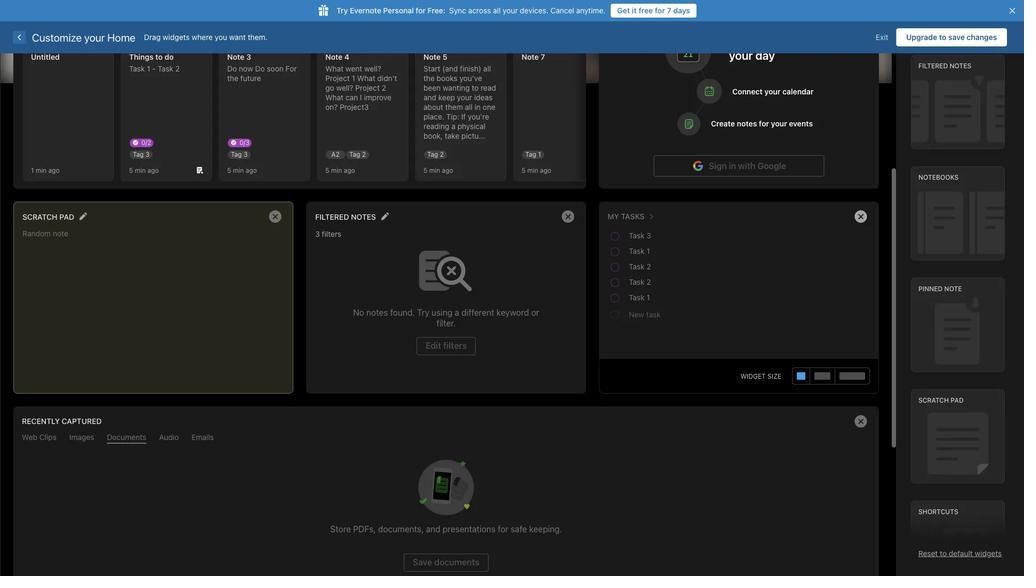 Task type: vqa. For each thing, say whether or not it's contained in the screenshot.
Notes in button
yes



Task type: locate. For each thing, give the bounding box(es) containing it.
1 vertical spatial notes
[[351, 212, 376, 221]]

1 for from the left
[[416, 6, 426, 15]]

0 horizontal spatial remove image
[[265, 206, 286, 227]]

morning,
[[47, 41, 85, 52]]

2 edit widget title image from the left
[[381, 212, 389, 220]]

1 horizontal spatial remove image
[[557, 206, 579, 227]]

for left 7
[[655, 6, 665, 15]]

0 vertical spatial filtered
[[918, 62, 948, 69]]

0 vertical spatial your
[[503, 6, 518, 15]]

your left the home
[[84, 31, 105, 43]]

for left free:
[[416, 6, 426, 15]]

3 remove image from the left
[[850, 206, 872, 227]]

0 vertical spatial scratch pad
[[22, 212, 74, 221]]

for inside button
[[655, 6, 665, 15]]

to right reset
[[940, 549, 947, 558]]

reset to default widgets
[[918, 549, 1002, 558]]

for for free:
[[416, 6, 426, 15]]

widgets right default
[[975, 549, 1002, 558]]

edit widget title image for filtered notes
[[381, 212, 389, 220]]

0 horizontal spatial widgets
[[163, 33, 190, 42]]

0 vertical spatial filtered notes
[[918, 62, 971, 69]]

filtered notes
[[918, 62, 971, 69], [315, 212, 376, 221]]

0 vertical spatial notes
[[950, 62, 971, 69]]

0 horizontal spatial your
[[84, 31, 105, 43]]

reset to default widgets button
[[918, 549, 1002, 558]]

1 horizontal spatial for
[[655, 6, 665, 15]]

to
[[939, 33, 946, 42], [940, 549, 947, 558]]

1 vertical spatial pad
[[951, 396, 964, 404]]

widget
[[741, 372, 766, 380]]

1 horizontal spatial edit widget title image
[[381, 212, 389, 220]]

days
[[673, 6, 690, 15]]

1 vertical spatial widgets
[[975, 549, 1002, 558]]

evernote
[[350, 6, 381, 15]]

remove image
[[265, 206, 286, 227], [557, 206, 579, 227], [850, 206, 872, 227]]

0 horizontal spatial scratch pad
[[22, 212, 74, 221]]

1 horizontal spatial notes
[[950, 62, 971, 69]]

0 horizontal spatial filtered
[[315, 212, 349, 221]]

0 vertical spatial to
[[939, 33, 946, 42]]

remove image for scratch pad
[[265, 206, 286, 227]]

filtered notes button
[[315, 210, 376, 223]]

john!
[[87, 41, 111, 52]]

1 vertical spatial scratch
[[918, 396, 949, 404]]

0 vertical spatial widgets
[[163, 33, 190, 42]]

to for upgrade
[[939, 33, 946, 42]]

pinned
[[918, 285, 943, 292]]

your right all
[[503, 6, 518, 15]]

1 remove image from the left
[[265, 206, 286, 227]]

0 horizontal spatial for
[[416, 6, 426, 15]]

widget size
[[741, 372, 781, 380]]

edit widget title image right scratch pad button
[[79, 212, 87, 220]]

0 horizontal spatial notes
[[351, 212, 376, 221]]

widgets
[[163, 33, 190, 42], [975, 549, 1002, 558]]

them.
[[248, 33, 267, 42]]

remove image
[[850, 411, 872, 432]]

0 horizontal spatial scratch
[[22, 212, 57, 221]]

1 edit widget title image from the left
[[79, 212, 87, 220]]

1 vertical spatial to
[[940, 549, 947, 558]]

pad
[[59, 212, 74, 221], [951, 396, 964, 404]]

1 horizontal spatial your
[[503, 6, 518, 15]]

edit widget title image
[[79, 212, 87, 220], [381, 212, 389, 220]]

edit widget title image right filtered notes button
[[381, 212, 389, 220]]

0 vertical spatial pad
[[59, 212, 74, 221]]

to inside button
[[939, 33, 946, 42]]

try
[[337, 6, 348, 15]]

size
[[768, 372, 781, 380]]

2 horizontal spatial remove image
[[850, 206, 872, 227]]

for
[[416, 6, 426, 15], [655, 6, 665, 15]]

scratch pad
[[22, 212, 74, 221], [918, 396, 964, 404]]

1 vertical spatial filtered notes
[[315, 212, 376, 221]]

your
[[503, 6, 518, 15], [84, 31, 105, 43]]

0 horizontal spatial pad
[[59, 212, 74, 221]]

filtered
[[918, 62, 948, 69], [315, 212, 349, 221]]

1 horizontal spatial widgets
[[975, 549, 1002, 558]]

drag widgets where you want them.
[[144, 33, 267, 42]]

widgets right drag
[[163, 33, 190, 42]]

upgrade to save changes
[[906, 33, 997, 42]]

to left "save"
[[939, 33, 946, 42]]

scratch
[[22, 212, 57, 221], [918, 396, 949, 404]]

home
[[107, 31, 135, 43]]

to for reset
[[940, 549, 947, 558]]

0 vertical spatial scratch
[[22, 212, 57, 221]]

1 vertical spatial filtered
[[315, 212, 349, 221]]

personal
[[383, 6, 414, 15]]

shortcuts
[[918, 508, 958, 515]]

customize
[[32, 31, 82, 43]]

where
[[192, 33, 213, 42]]

notes
[[950, 62, 971, 69], [351, 212, 376, 221]]

try evernote personal for free: sync across all your devices. cancel anytime.
[[337, 6, 605, 15]]

2 for from the left
[[655, 6, 665, 15]]

note
[[944, 285, 962, 292]]

edit widget title image for scratch pad
[[79, 212, 87, 220]]

1 vertical spatial scratch pad
[[918, 396, 964, 404]]

save
[[948, 33, 965, 42]]

2 remove image from the left
[[557, 206, 579, 227]]

notebooks
[[918, 173, 959, 181]]

customize your home
[[32, 31, 135, 43]]

0 horizontal spatial edit widget title image
[[79, 212, 87, 220]]

free:
[[428, 6, 445, 15]]

drag
[[144, 33, 161, 42]]



Task type: describe. For each thing, give the bounding box(es) containing it.
cancel
[[550, 6, 574, 15]]

remove image for filtered notes
[[557, 206, 579, 227]]

all
[[493, 6, 501, 15]]

1 horizontal spatial filtered notes
[[918, 62, 971, 69]]

1 vertical spatial your
[[84, 31, 105, 43]]

widget size medium image
[[814, 372, 830, 380]]

scratch inside button
[[22, 212, 57, 221]]

default
[[949, 549, 973, 558]]

widget size large image
[[840, 372, 865, 380]]

7
[[667, 6, 671, 15]]

get it free for 7 days button
[[611, 4, 697, 18]]

across
[[468, 6, 491, 15]]

pad inside button
[[59, 212, 74, 221]]

notes inside button
[[351, 212, 376, 221]]

upgrade
[[906, 33, 937, 42]]

you
[[215, 33, 227, 42]]

reset
[[918, 549, 938, 558]]

1 horizontal spatial scratch pad
[[918, 396, 964, 404]]

sync
[[449, 6, 466, 15]]

1 horizontal spatial filtered
[[918, 62, 948, 69]]

1 horizontal spatial pad
[[951, 396, 964, 404]]

1 horizontal spatial scratch
[[918, 396, 949, 404]]

upgrade to save changes button
[[896, 28, 1007, 46]]

free
[[639, 6, 653, 15]]

get it free for 7 days
[[617, 6, 690, 15]]

good morning, john!
[[21, 41, 111, 52]]

devices.
[[520, 6, 548, 15]]

scratch pad button
[[22, 210, 74, 223]]

widget size small image
[[797, 372, 805, 380]]

exit
[[876, 33, 888, 42]]

exit button
[[868, 28, 896, 46]]

good
[[21, 41, 45, 52]]

it
[[632, 6, 637, 15]]

anytime.
[[576, 6, 605, 15]]

get
[[617, 6, 630, 15]]

0 horizontal spatial filtered notes
[[315, 212, 376, 221]]

changes
[[967, 33, 997, 42]]

pinned note
[[918, 285, 962, 292]]

want
[[229, 33, 246, 42]]

filtered inside button
[[315, 212, 349, 221]]

for for 7
[[655, 6, 665, 15]]



